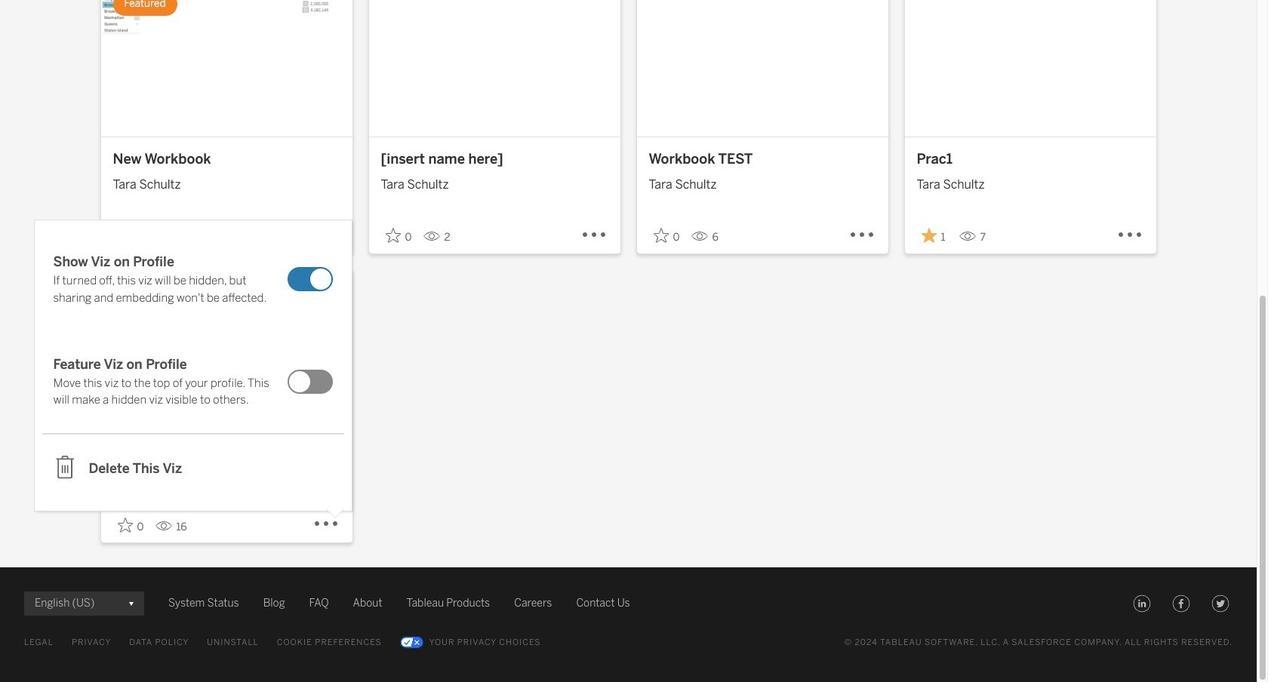Task type: locate. For each thing, give the bounding box(es) containing it.
2 horizontal spatial add favorite image
[[653, 228, 669, 243]]

1 horizontal spatial add favorite image
[[385, 228, 401, 243]]

featured element
[[113, 0, 177, 16]]

selected language element
[[35, 592, 134, 616]]

add favorite image
[[385, 228, 401, 243], [653, 228, 669, 243], [117, 518, 133, 533]]

remove favorite image
[[922, 228, 937, 243]]

menu item
[[42, 228, 344, 331], [42, 331, 344, 435]]

add favorite image for leftmost add favorite button
[[117, 518, 133, 533]]

Add Favorite button
[[381, 224, 417, 249], [649, 224, 685, 249], [113, 513, 149, 538]]

list options menu
[[34, 221, 351, 511]]

2 horizontal spatial add favorite button
[[649, 224, 685, 249]]

workbook thumbnail image
[[101, 0, 352, 136], [369, 0, 620, 136], [637, 0, 888, 136], [905, 0, 1156, 136], [101, 270, 352, 426]]

add favorite image for the middle add favorite button
[[385, 228, 401, 243]]

dialog
[[34, 219, 351, 519]]

0 horizontal spatial add favorite image
[[117, 518, 133, 533]]

Remove Favorite button
[[917, 224, 953, 249]]



Task type: vqa. For each thing, say whether or not it's contained in the screenshot.
Image in the OPTION
no



Task type: describe. For each thing, give the bounding box(es) containing it.
0 horizontal spatial add favorite button
[[113, 513, 149, 538]]

workbook thumbnail image for remove favorite "button"
[[905, 0, 1156, 136]]

add favorite image for add favorite button to the right
[[653, 228, 669, 243]]

2 menu item from the top
[[42, 331, 344, 435]]

more actions image
[[313, 511, 340, 538]]

workbook thumbnail image for the middle add favorite button
[[369, 0, 620, 136]]

workbook thumbnail image for add favorite button to the right
[[637, 0, 888, 136]]

1 horizontal spatial add favorite button
[[381, 224, 417, 249]]

1 menu item from the top
[[42, 228, 344, 331]]



